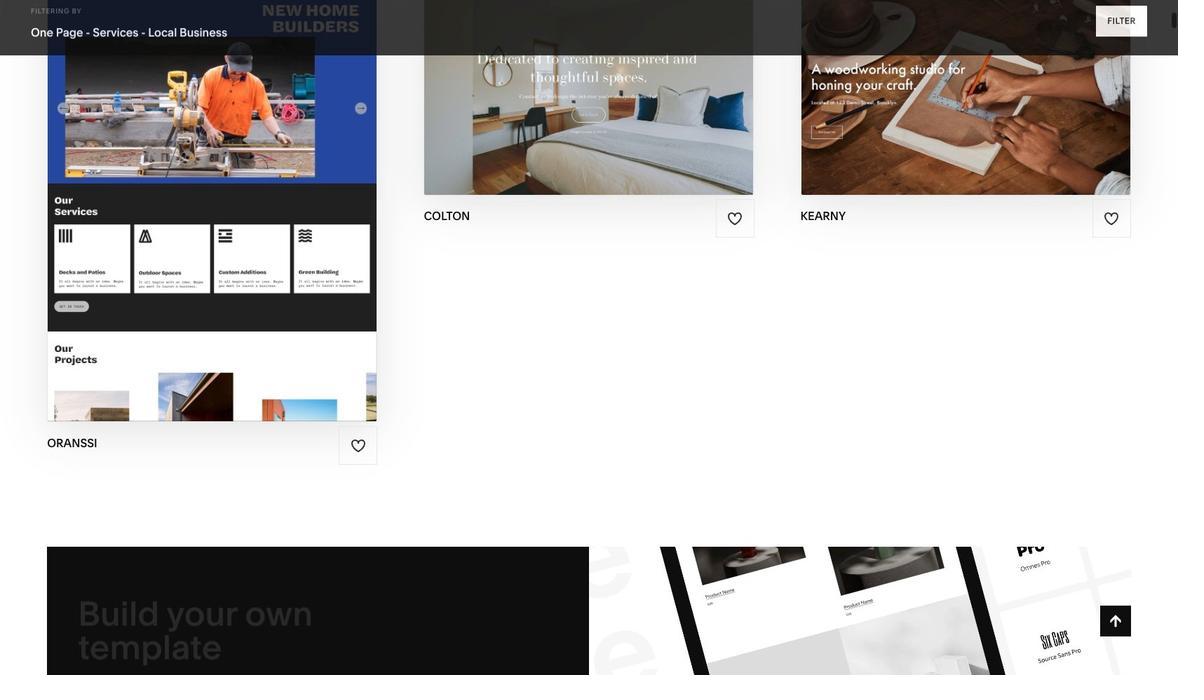 Task type: describe. For each thing, give the bounding box(es) containing it.
oranssi image
[[48, 0, 377, 422]]

kearny image
[[802, 0, 1131, 195]]

back to top image
[[1108, 614, 1124, 629]]

preview of building your own template image
[[589, 547, 1131, 676]]

add oranssi to your favorites list image
[[351, 438, 366, 454]]



Task type: locate. For each thing, give the bounding box(es) containing it.
add kearny to your favorites list image
[[1104, 211, 1120, 227]]

colton image
[[425, 0, 754, 195]]



Task type: vqa. For each thing, say whether or not it's contained in the screenshot.
Sell associated with Sell in person
no



